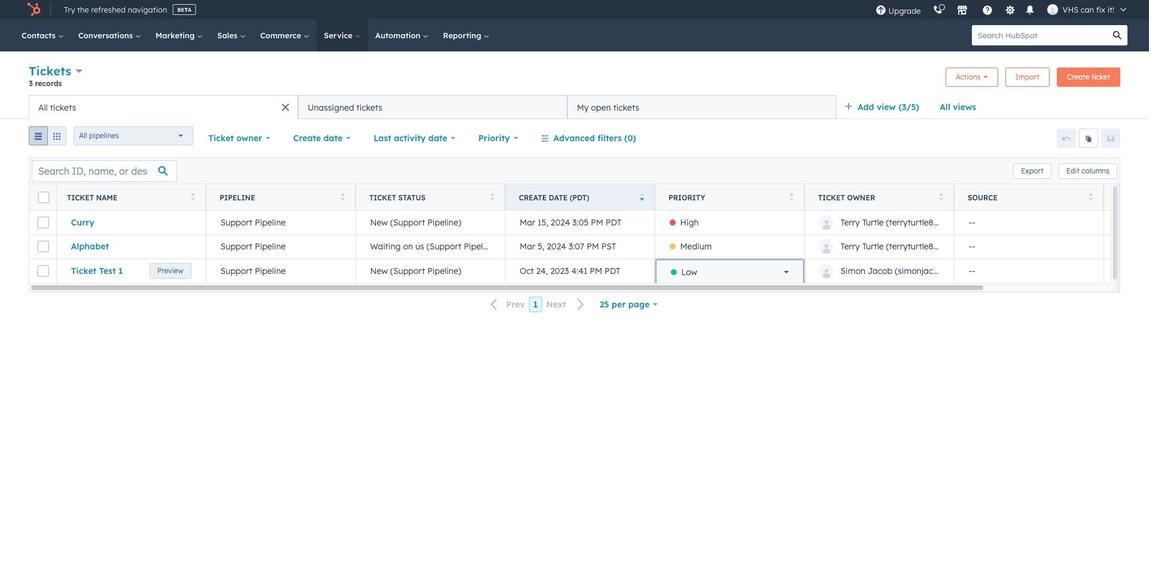 Task type: describe. For each thing, give the bounding box(es) containing it.
press to sort. image for 6th press to sort. element from the right
[[191, 192, 195, 201]]

3 press to sort. element from the left
[[490, 192, 494, 203]]

press to sort. image for fourth press to sort. element from the right
[[490, 192, 494, 201]]

press to sort. image for sixth press to sort. element from left
[[1089, 192, 1093, 201]]

4 press to sort. element from the left
[[789, 192, 794, 203]]

marketplaces image
[[957, 5, 968, 16]]



Task type: vqa. For each thing, say whether or not it's contained in the screenshot.
Information
no



Task type: locate. For each thing, give the bounding box(es) containing it.
1 press to sort. image from the left
[[340, 192, 345, 201]]

Search ID, name, or description search field
[[32, 160, 177, 182]]

descending sort. press to sort ascending. image
[[640, 192, 644, 201]]

pagination navigation
[[484, 297, 592, 312]]

3 press to sort. image from the left
[[1089, 192, 1093, 201]]

2 horizontal spatial press to sort. image
[[789, 192, 794, 201]]

press to sort. image for 2nd press to sort. element
[[340, 192, 345, 201]]

press to sort. image for fifth press to sort. element
[[939, 192, 943, 201]]

banner
[[29, 62, 1121, 95]]

3 press to sort. image from the left
[[789, 192, 794, 201]]

6 press to sort. element from the left
[[1089, 192, 1093, 203]]

2 horizontal spatial press to sort. image
[[1089, 192, 1093, 201]]

1 press to sort. element from the left
[[191, 192, 195, 203]]

group
[[29, 126, 66, 150]]

5 press to sort. element from the left
[[939, 192, 943, 203]]

2 press to sort. image from the left
[[490, 192, 494, 201]]

press to sort. image for 3rd press to sort. element from the right
[[789, 192, 794, 201]]

menu
[[870, 0, 1135, 19]]

1 horizontal spatial press to sort. image
[[490, 192, 494, 201]]

1 horizontal spatial press to sort. image
[[939, 192, 943, 201]]

2 press to sort. image from the left
[[939, 192, 943, 201]]

press to sort. element
[[191, 192, 195, 203], [340, 192, 345, 203], [490, 192, 494, 203], [789, 192, 794, 203], [939, 192, 943, 203], [1089, 192, 1093, 203]]

1 press to sort. image from the left
[[191, 192, 195, 201]]

jer mill image
[[1047, 4, 1058, 15]]

0 horizontal spatial press to sort. image
[[340, 192, 345, 201]]

descending sort. press to sort ascending. element
[[640, 192, 644, 203]]

2 press to sort. element from the left
[[340, 192, 345, 203]]

Search HubSpot search field
[[972, 25, 1107, 45]]

0 horizontal spatial press to sort. image
[[191, 192, 195, 201]]

press to sort. image
[[191, 192, 195, 201], [490, 192, 494, 201], [789, 192, 794, 201]]

press to sort. image
[[340, 192, 345, 201], [939, 192, 943, 201], [1089, 192, 1093, 201]]



